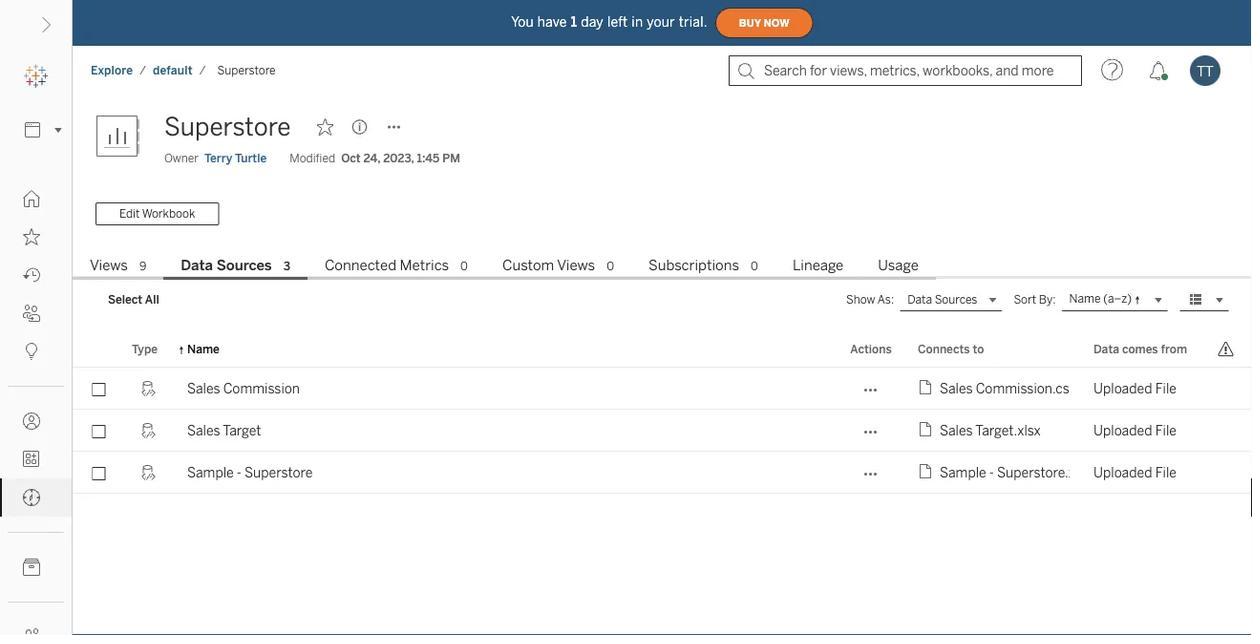 Task type: vqa. For each thing, say whether or not it's contained in the screenshot.


Task type: describe. For each thing, give the bounding box(es) containing it.
select all button
[[96, 288, 172, 311]]

comes
[[1122, 342, 1158, 356]]

navigation panel element
[[0, 57, 72, 635]]

day
[[581, 14, 604, 30]]

sales target.xlsx
[[940, 423, 1041, 438]]

select all
[[108, 293, 159, 307]]

sources inside dropdown button
[[935, 293, 977, 307]]

data inside dropdown button
[[907, 293, 932, 307]]

connects to
[[918, 342, 984, 356]]

buy now
[[739, 17, 790, 29]]

actions
[[850, 342, 892, 356]]

all
[[145, 293, 159, 307]]

data inside sub-spaces tab list
[[181, 257, 213, 274]]

data sources inside sub-spaces tab list
[[181, 257, 272, 274]]

0 for metrics
[[460, 259, 468, 273]]

name (a–z) button
[[1062, 288, 1168, 311]]

data sources inside dropdown button
[[907, 293, 977, 307]]

sample for sample - superstore
[[187, 465, 234, 480]]

0 for views
[[607, 259, 614, 273]]

default link
[[152, 63, 194, 78]]

data source (live—embedded in workbook) image
[[139, 464, 156, 481]]

1 views from the left
[[90, 257, 128, 274]]

3 0 from the left
[[751, 259, 758, 273]]

usage
[[878, 257, 919, 274]]

sales for sales target
[[187, 423, 220, 438]]

oct
[[341, 151, 361, 165]]

sales for sales target.xlsx
[[940, 423, 973, 438]]

9
[[139, 259, 146, 273]]

superstore main content
[[73, 96, 1252, 635]]

modified oct 24, 2023, 1:45 pm
[[290, 151, 460, 165]]

edit workbook
[[119, 207, 195, 221]]

target.xlsx
[[975, 423, 1041, 438]]

explore
[[91, 64, 133, 77]]

show
[[846, 293, 875, 307]]

list view image
[[1187, 291, 1204, 308]]

sub-spaces tab list
[[73, 255, 1252, 280]]

cell for sales target.xlsx
[[1205, 410, 1252, 452]]

sample for sample - superstore.xls
[[940, 465, 986, 480]]

sales for sales commission
[[187, 381, 220, 396]]

explore / default /
[[91, 64, 206, 77]]

file (text file) image
[[918, 379, 940, 398]]

uploaded file for sales commission.csv
[[1094, 381, 1190, 396]]

2 vertical spatial data
[[1094, 342, 1119, 356]]

as:
[[878, 293, 894, 307]]

explore link
[[90, 63, 134, 78]]

commission
[[223, 381, 300, 396]]

by:
[[1039, 293, 1056, 307]]

sales target
[[187, 423, 261, 438]]

workbook image
[[96, 108, 153, 165]]

file (microsoft excel) image for sales
[[918, 421, 940, 440]]

Search for views, metrics, workbooks, and more text field
[[729, 55, 1082, 86]]

from
[[1161, 342, 1187, 356]]

0 vertical spatial superstore
[[217, 64, 276, 77]]

turtle
[[235, 151, 267, 165]]

custom views
[[502, 257, 595, 274]]

name (a–z)
[[1069, 292, 1132, 306]]

target
[[223, 423, 261, 438]]

metrics
[[400, 257, 449, 274]]

data comes from
[[1094, 342, 1187, 356]]

uploaded for sales target.xlsx
[[1094, 423, 1152, 438]]

you have 1 day left in your trial.
[[511, 14, 707, 30]]

file (microsoft excel) image for sample
[[918, 463, 940, 482]]



Task type: locate. For each thing, give the bounding box(es) containing it.
1
[[571, 14, 577, 30]]

3
[[283, 259, 290, 273]]

0 vertical spatial data source (live—embedded in workbook) image
[[139, 380, 156, 397]]

24,
[[364, 151, 380, 165]]

grid containing sales commission
[[73, 331, 1252, 635]]

0 vertical spatial uploaded file
[[1094, 381, 1190, 396]]

cell for sales commission.csv
[[1205, 368, 1252, 410]]

your
[[647, 14, 675, 30]]

0 horizontal spatial data sources
[[181, 257, 272, 274]]

1 vertical spatial data
[[907, 293, 932, 307]]

data source (live—embedded in workbook) image for sales target
[[139, 422, 156, 439]]

sample down sales target.xlsx
[[940, 465, 986, 480]]

row containing sales commission
[[73, 368, 1252, 410]]

sort
[[1014, 293, 1036, 307]]

2 file from the top
[[1155, 423, 1177, 438]]

sources inside sub-spaces tab list
[[217, 257, 272, 274]]

1 sample from the left
[[187, 465, 234, 480]]

1 horizontal spatial sample
[[940, 465, 986, 480]]

1 horizontal spatial name
[[1069, 292, 1101, 306]]

connected
[[325, 257, 396, 274]]

/
[[140, 64, 146, 77], [199, 64, 206, 77]]

2 vertical spatial file
[[1155, 465, 1177, 480]]

sales down connects to
[[940, 381, 973, 396]]

1 cell from the top
[[1205, 368, 1252, 410]]

1 / from the left
[[140, 64, 146, 77]]

/ right default
[[199, 64, 206, 77]]

0 vertical spatial sources
[[217, 257, 272, 274]]

lineage
[[793, 257, 844, 274]]

data source (live—embedded in workbook) image
[[139, 380, 156, 397], [139, 422, 156, 439]]

1 vertical spatial file (microsoft excel) image
[[918, 463, 940, 482]]

connected metrics
[[325, 257, 449, 274]]

sales for sales commission.csv
[[940, 381, 973, 396]]

views
[[90, 257, 128, 274], [557, 257, 595, 274]]

sales commission.csv
[[940, 381, 1076, 396]]

sort by:
[[1014, 293, 1056, 307]]

data source (live—embedded in workbook) image down type
[[139, 380, 156, 397]]

1 file (microsoft excel) image from the top
[[918, 421, 940, 440]]

sources up connects to
[[935, 293, 977, 307]]

3 uploaded file from the top
[[1094, 465, 1190, 480]]

superstore
[[217, 64, 276, 77], [164, 112, 291, 142], [245, 465, 313, 480]]

uploaded file for sample - superstore.xls
[[1094, 465, 1190, 480]]

0 right subscriptions
[[751, 259, 758, 273]]

sample - superstore.xls
[[940, 465, 1085, 480]]

sources left 3
[[217, 257, 272, 274]]

1 vertical spatial data sources
[[907, 293, 977, 307]]

1 horizontal spatial sources
[[935, 293, 977, 307]]

name for name
[[187, 342, 219, 356]]

- for superstore.xls
[[989, 465, 994, 480]]

0 horizontal spatial sample
[[187, 465, 234, 480]]

0 horizontal spatial -
[[237, 465, 241, 480]]

superstore.xls
[[997, 465, 1085, 480]]

sample
[[187, 465, 234, 480], [940, 465, 986, 480]]

row containing sales target
[[73, 410, 1252, 452]]

data sources up connects
[[907, 293, 977, 307]]

row group
[[73, 368, 1252, 494]]

0
[[460, 259, 468, 273], [607, 259, 614, 273], [751, 259, 758, 273]]

views left 9 at the top left of page
[[90, 257, 128, 274]]

2 cell from the top
[[1205, 410, 1252, 452]]

- down sales target.xlsx
[[989, 465, 994, 480]]

uploaded file
[[1094, 381, 1190, 396], [1094, 423, 1190, 438], [1094, 465, 1190, 480]]

uploaded for sample - superstore.xls
[[1094, 465, 1152, 480]]

data right 9 at the top left of page
[[181, 257, 213, 274]]

edit
[[119, 207, 140, 221]]

select
[[108, 293, 142, 307]]

0 horizontal spatial 0
[[460, 259, 468, 273]]

1 horizontal spatial data
[[907, 293, 932, 307]]

0 right metrics on the left top of the page
[[460, 259, 468, 273]]

subscriptions
[[648, 257, 739, 274]]

1 - from the left
[[237, 465, 241, 480]]

1 horizontal spatial 0
[[607, 259, 614, 273]]

1 file from the top
[[1155, 381, 1177, 396]]

1 row from the top
[[73, 368, 1252, 410]]

2 views from the left
[[557, 257, 595, 274]]

row containing sample - superstore
[[73, 452, 1252, 494]]

sales up sales target
[[187, 381, 220, 396]]

buy now button
[[715, 8, 813, 38]]

1 horizontal spatial data sources
[[907, 293, 977, 307]]

cell
[[1205, 368, 1252, 410], [1205, 410, 1252, 452], [1205, 452, 1252, 494]]

main navigation. press the up and down arrow keys to access links. element
[[0, 180, 72, 635]]

0 vertical spatial uploaded
[[1094, 381, 1152, 396]]

1 uploaded from the top
[[1094, 381, 1152, 396]]

0 vertical spatial data sources
[[181, 257, 272, 274]]

data left comes
[[1094, 342, 1119, 356]]

2 vertical spatial superstore
[[245, 465, 313, 480]]

have
[[538, 14, 567, 30]]

1:45
[[417, 151, 440, 165]]

1 horizontal spatial views
[[557, 257, 595, 274]]

0 vertical spatial file (microsoft excel) image
[[918, 421, 940, 440]]

grid
[[73, 331, 1252, 635]]

commission.csv
[[976, 381, 1076, 396]]

row group containing sales commission
[[73, 368, 1252, 494]]

1 vertical spatial uploaded file
[[1094, 423, 1190, 438]]

edit workbook button
[[96, 202, 219, 225]]

sample down sales target
[[187, 465, 234, 480]]

-
[[237, 465, 241, 480], [989, 465, 994, 480]]

file
[[1155, 381, 1177, 396], [1155, 423, 1177, 438], [1155, 465, 1177, 480]]

now
[[764, 17, 790, 29]]

uploaded
[[1094, 381, 1152, 396], [1094, 423, 1152, 438], [1094, 465, 1152, 480]]

workbook
[[142, 207, 195, 221]]

sales
[[187, 381, 220, 396], [940, 381, 973, 396], [187, 423, 220, 438], [940, 423, 973, 438]]

data right as:
[[907, 293, 932, 307]]

in
[[632, 14, 643, 30]]

show as:
[[846, 293, 894, 307]]

2 - from the left
[[989, 465, 994, 480]]

superstore inside grid
[[245, 465, 313, 480]]

name inside name (a–z) popup button
[[1069, 292, 1101, 306]]

- down target
[[237, 465, 241, 480]]

3 uploaded from the top
[[1094, 465, 1152, 480]]

name up sales commission
[[187, 342, 219, 356]]

data sources left 3
[[181, 257, 272, 274]]

file (microsoft excel) image down sales target.xlsx
[[918, 463, 940, 482]]

3 row from the top
[[73, 452, 1252, 494]]

1 horizontal spatial -
[[989, 465, 994, 480]]

2 row from the top
[[73, 410, 1252, 452]]

owner terry turtle
[[164, 151, 267, 165]]

0 horizontal spatial sources
[[217, 257, 272, 274]]

3 cell from the top
[[1205, 452, 1252, 494]]

0 vertical spatial name
[[1069, 292, 1101, 306]]

terry turtle link
[[204, 150, 267, 167]]

0 horizontal spatial name
[[187, 342, 219, 356]]

data
[[181, 257, 213, 274], [907, 293, 932, 307], [1094, 342, 1119, 356]]

1 0 from the left
[[460, 259, 468, 273]]

you
[[511, 14, 534, 30]]

1 vertical spatial name
[[187, 342, 219, 356]]

sample - superstore
[[187, 465, 313, 480]]

(a–z)
[[1103, 292, 1132, 306]]

row
[[73, 368, 1252, 410], [73, 410, 1252, 452], [73, 452, 1252, 494]]

custom
[[502, 257, 554, 274]]

1 vertical spatial file
[[1155, 423, 1177, 438]]

modified
[[290, 151, 335, 165]]

2 file (microsoft excel) image from the top
[[918, 463, 940, 482]]

data sources
[[181, 257, 272, 274], [907, 293, 977, 307]]

file for sales commission.csv
[[1155, 381, 1177, 396]]

uploaded for sales commission.csv
[[1094, 381, 1152, 396]]

2 uploaded file from the top
[[1094, 423, 1190, 438]]

to
[[973, 342, 984, 356]]

trial.
[[679, 14, 707, 30]]

1 horizontal spatial /
[[199, 64, 206, 77]]

superstore element
[[212, 64, 281, 77]]

file for sales target.xlsx
[[1155, 423, 1177, 438]]

2 horizontal spatial data
[[1094, 342, 1119, 356]]

2 vertical spatial uploaded
[[1094, 465, 1152, 480]]

sales down file (text file) image
[[940, 423, 973, 438]]

1 vertical spatial sources
[[935, 293, 977, 307]]

pm
[[442, 151, 460, 165]]

terry
[[204, 151, 232, 165]]

- for superstore
[[237, 465, 241, 480]]

0 horizontal spatial /
[[140, 64, 146, 77]]

file (microsoft excel) image
[[918, 421, 940, 440], [918, 463, 940, 482]]

1 vertical spatial superstore
[[164, 112, 291, 142]]

views right the custom
[[557, 257, 595, 274]]

cell for sample - superstore.xls
[[1205, 452, 1252, 494]]

0 horizontal spatial data
[[181, 257, 213, 274]]

1 uploaded file from the top
[[1094, 381, 1190, 396]]

2 uploaded from the top
[[1094, 423, 1152, 438]]

0 vertical spatial file
[[1155, 381, 1177, 396]]

superstore up "terry turtle" link
[[164, 112, 291, 142]]

data sources button
[[900, 288, 1002, 311]]

3 file from the top
[[1155, 465, 1177, 480]]

connects
[[918, 342, 970, 356]]

name for name (a–z)
[[1069, 292, 1101, 306]]

2 vertical spatial uploaded file
[[1094, 465, 1190, 480]]

file (microsoft excel) image down file (text file) image
[[918, 421, 940, 440]]

0 right custom views
[[607, 259, 614, 273]]

file for sample - superstore.xls
[[1155, 465, 1177, 480]]

sources
[[217, 257, 272, 274], [935, 293, 977, 307]]

sales commission
[[187, 381, 300, 396]]

/ left default
[[140, 64, 146, 77]]

buy
[[739, 17, 761, 29]]

2 sample from the left
[[940, 465, 986, 480]]

left
[[607, 14, 628, 30]]

default
[[153, 64, 193, 77]]

0 vertical spatial data
[[181, 257, 213, 274]]

sales left target
[[187, 423, 220, 438]]

superstore down target
[[245, 465, 313, 480]]

2 horizontal spatial 0
[[751, 259, 758, 273]]

type
[[132, 342, 158, 356]]

1 data source (live—embedded in workbook) image from the top
[[139, 380, 156, 397]]

data source (live—embedded in workbook) image for sales commission
[[139, 380, 156, 397]]

2 / from the left
[[199, 64, 206, 77]]

data source (live—embedded in workbook) image up data source (live—embedded in workbook) image
[[139, 422, 156, 439]]

owner
[[164, 151, 199, 165]]

1 vertical spatial uploaded
[[1094, 423, 1152, 438]]

1 vertical spatial data source (live—embedded in workbook) image
[[139, 422, 156, 439]]

superstore right default 'link'
[[217, 64, 276, 77]]

2023,
[[383, 151, 414, 165]]

uploaded file for sales target.xlsx
[[1094, 423, 1190, 438]]

name
[[1069, 292, 1101, 306], [187, 342, 219, 356]]

2 0 from the left
[[607, 259, 614, 273]]

2 data source (live—embedded in workbook) image from the top
[[139, 422, 156, 439]]

0 horizontal spatial views
[[90, 257, 128, 274]]

name left (a–z)
[[1069, 292, 1101, 306]]



